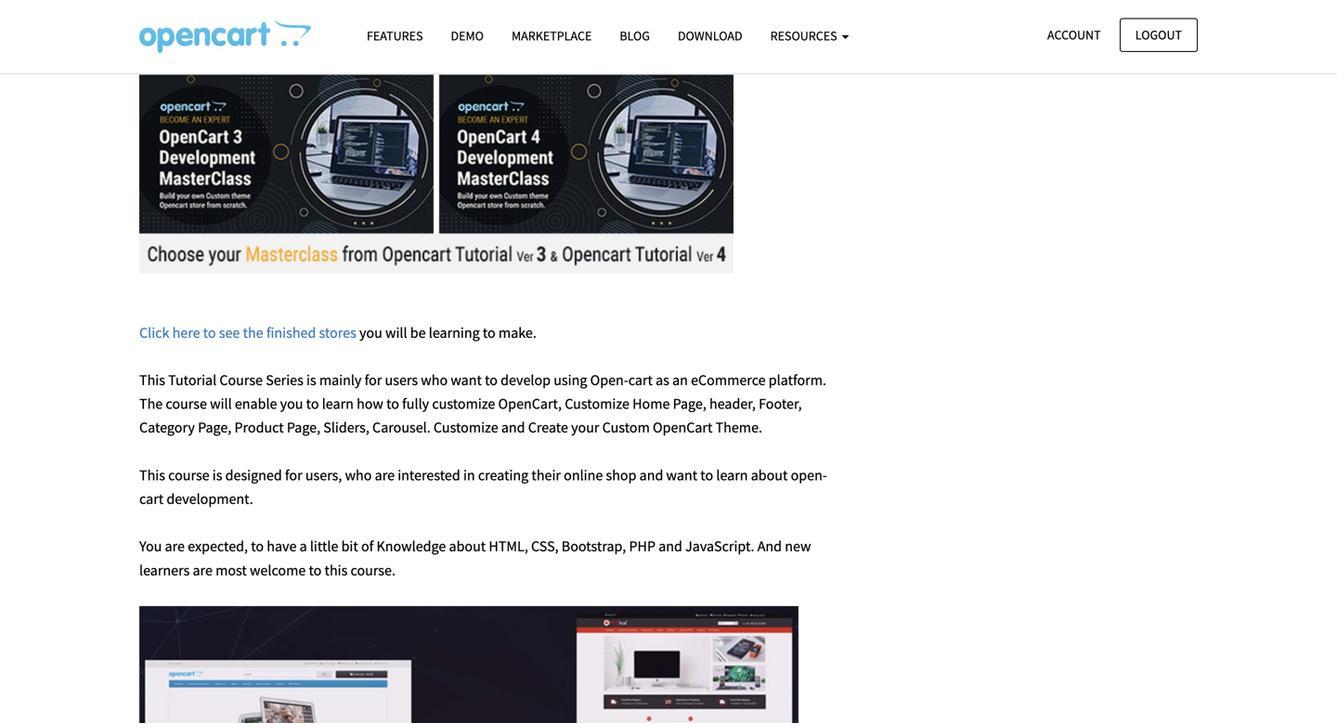 Task type: describe. For each thing, give the bounding box(es) containing it.
1 horizontal spatial are
[[193, 561, 213, 580]]

marketplace link
[[498, 19, 606, 52]]

users
[[385, 371, 418, 390]]

using
[[554, 371, 587, 390]]

learn inside this tutorial course series is mainly for users who want to develop using open-cart as an ecommerce platform. the course will enable you to learn how to fully customize opencart, customize home page, header, footer, category page, product page, sliders, carousel. customize and create your custom opencart theme.
[[322, 395, 354, 413]]

open-
[[590, 371, 628, 390]]

open-
[[791, 466, 827, 485]]

development.
[[167, 490, 253, 508]]

a
[[300, 537, 307, 556]]

most
[[215, 561, 247, 580]]

course inside this course is designed for users, who are interested in creating their online shop and want to learn about open- cart development.
[[168, 466, 209, 485]]

develop
[[501, 371, 551, 390]]

as
[[656, 371, 669, 390]]

practical
[[355, 30, 409, 48]]

demo
[[451, 27, 484, 44]]

knowledge
[[377, 537, 446, 556]]

how
[[357, 395, 383, 413]]

sliders,
[[323, 418, 369, 437]]

users,
[[305, 466, 342, 485]]

this
[[325, 561, 348, 580]]

you
[[139, 537, 162, 556]]

the
[[139, 395, 163, 413]]

.
[[480, 30, 483, 48]]

footer,
[[759, 395, 802, 413]]

marketplace
[[512, 27, 592, 44]]

are inside this course is designed for users, who are interested in creating their online shop and want to learn about open- cart development.
[[375, 466, 395, 485]]

see
[[219, 323, 240, 342]]

course.
[[351, 561, 396, 580]]

welcome
[[250, 561, 306, 580]]

account
[[1047, 26, 1101, 43]]

0 vertical spatial will
[[385, 323, 407, 342]]

about inside you are expected, to have a little bit of knowledge about html, css, bootstrap, php and javascript. and new learners are most welcome to this course.
[[449, 537, 486, 556]]

learners
[[139, 561, 190, 580]]

bit
[[341, 537, 358, 556]]

an
[[672, 371, 688, 390]]

new
[[785, 537, 811, 556]]

is inside this course is designed for users, who are interested in creating their online shop and want to learn about open- cart development.
[[212, 466, 222, 485]]

want inside this course is designed for users, who are interested in creating their online shop and want to learn about open- cart development.
[[666, 466, 697, 485]]

make.
[[499, 323, 537, 342]]

demo link
[[437, 19, 498, 52]]

home
[[632, 395, 670, 413]]

ecommerce
[[691, 371, 766, 390]]

stores
[[319, 323, 356, 342]]

want inside this tutorial course series is mainly for users who want to develop using open-cart as an ecommerce platform. the course will enable you to learn how to fully customize opencart, customize home page, header, footer, category page, product page, sliders, carousel. customize and create your custom opencart theme.
[[451, 371, 482, 390]]

customize
[[432, 395, 495, 413]]

fully
[[402, 395, 429, 413]]

knowledge
[[412, 30, 480, 48]]

course inside this tutorial course series is mainly for users who want to develop using open-cart as an ecommerce platform. the course will enable you to learn how to fully customize opencart, customize home page, header, footer, category page, product page, sliders, carousel. customize and create your custom opencart theme.
[[166, 395, 207, 413]]

0 horizontal spatial page,
[[198, 418, 231, 437]]

category
[[139, 418, 195, 437]]

course
[[219, 371, 263, 390]]

who inside this course is designed for users, who are interested in creating their online shop and want to learn about open- cart development.
[[345, 466, 372, 485]]

this for this tutorial course series is mainly for users who want to develop using open-cart as an ecommerce platform. the course will enable you to learn how to fully customize opencart, customize home page, header, footer, category page, product page, sliders, carousel. customize and create your custom opencart theme.
[[139, 371, 165, 390]]

will inside this tutorial course series is mainly for users who want to develop using open-cart as an ecommerce platform. the course will enable you to learn how to fully customize opencart, customize home page, header, footer, category page, product page, sliders, carousel. customize and create your custom opencart theme.
[[210, 395, 232, 413]]

detailed
[[139, 30, 191, 48]]

and
[[757, 537, 782, 556]]

the
[[243, 323, 263, 342]]

expected,
[[188, 537, 248, 556]]

you inside this tutorial course series is mainly for users who want to develop using open-cart as an ecommerce platform. the course will enable you to learn how to fully customize opencart, customize home page, header, footer, category page, product page, sliders, carousel. customize and create your custom opencart theme.
[[280, 395, 303, 413]]

0 vertical spatial you
[[359, 323, 382, 342]]

javascript.
[[685, 537, 754, 556]]

click here to see the finished stores link
[[139, 323, 356, 342]]

this course is designed for users, who are interested in creating their online shop and want to learn about open- cart development.
[[139, 466, 827, 508]]

enable
[[235, 395, 277, 413]]

opencart,
[[498, 395, 562, 413]]

click
[[139, 323, 169, 342]]

cart inside this course is designed for users, who are interested in creating their online shop and want to learn about open- cart development.
[[139, 490, 164, 508]]

your
[[571, 418, 599, 437]]

finished
[[266, 323, 316, 342]]

features
[[367, 27, 423, 44]]

tutorials
[[267, 30, 321, 48]]

0 vertical spatial opencart
[[194, 30, 254, 48]]

mainly
[[319, 371, 362, 390]]

learning
[[429, 323, 480, 342]]

1 vertical spatial customize
[[434, 418, 498, 437]]

theme.
[[716, 418, 762, 437]]



Task type: vqa. For each thing, say whether or not it's contained in the screenshot.
"SPECIAL,"
no



Task type: locate. For each thing, give the bounding box(es) containing it.
here
[[172, 323, 200, 342]]

their
[[532, 466, 561, 485]]

and inside this tutorial course series is mainly for users who want to develop using open-cart as an ecommerce platform. the course will enable you to learn how to fully customize opencart, customize home page, header, footer, category page, product page, sliders, carousel. customize and create your custom opencart theme.
[[501, 418, 525, 437]]

page, left product
[[198, 418, 231, 437]]

are
[[375, 466, 395, 485], [165, 537, 185, 556], [193, 561, 213, 580]]

learn down the theme.
[[716, 466, 748, 485]]

are right you
[[165, 537, 185, 556]]

0 vertical spatial learn
[[322, 395, 354, 413]]

tutorial
[[168, 371, 217, 390]]

cart left as
[[628, 371, 653, 390]]

1 horizontal spatial is
[[306, 371, 316, 390]]

opencart - opencart 3 development masterclass image
[[139, 19, 311, 53]]

0 vertical spatial and
[[501, 418, 525, 437]]

for
[[365, 371, 382, 390], [285, 466, 302, 485]]

are left interested
[[375, 466, 395, 485]]

resources link
[[756, 19, 863, 52]]

to
[[203, 323, 216, 342], [483, 323, 496, 342], [485, 371, 498, 390], [306, 395, 319, 413], [386, 395, 399, 413], [700, 466, 713, 485], [251, 537, 264, 556], [309, 561, 322, 580]]

logout
[[1135, 26, 1182, 43]]

blog
[[620, 27, 650, 44]]

about left html,
[[449, 537, 486, 556]]

will down course
[[210, 395, 232, 413]]

1 horizontal spatial page,
[[287, 418, 320, 437]]

this inside this course is designed for users, who are interested in creating their online shop and want to learn about open- cart development.
[[139, 466, 165, 485]]

and
[[501, 418, 525, 437], [639, 466, 663, 485], [659, 537, 682, 556]]

0 vertical spatial who
[[421, 371, 448, 390]]

to left the 'have'
[[251, 537, 264, 556]]

1 horizontal spatial want
[[666, 466, 697, 485]]

course
[[166, 395, 207, 413], [168, 466, 209, 485]]

who
[[421, 371, 448, 390], [345, 466, 372, 485]]

of
[[361, 537, 374, 556]]

learn inside this course is designed for users, who are interested in creating their online shop and want to learn about open- cart development.
[[716, 466, 748, 485]]

0 vertical spatial customize
[[565, 395, 629, 413]]

be
[[410, 323, 426, 342]]

detailed opencart 3 tutorials with practical knowledge .
[[139, 30, 483, 48]]

0 vertical spatial want
[[451, 371, 482, 390]]

cart
[[628, 371, 653, 390], [139, 490, 164, 508]]

2 vertical spatial and
[[659, 537, 682, 556]]

0 horizontal spatial you
[[280, 395, 303, 413]]

blog link
[[606, 19, 664, 52]]

this tutorial course series is mainly for users who want to develop using open-cart as an ecommerce platform. the course will enable you to learn how to fully customize opencart, customize home page, header, footer, category page, product page, sliders, carousel. customize and create your custom opencart theme.
[[139, 371, 826, 437]]

creating
[[478, 466, 529, 485]]

0 vertical spatial is
[[306, 371, 316, 390]]

0 horizontal spatial learn
[[322, 395, 354, 413]]

to inside this course is designed for users, who are interested in creating their online shop and want to learn about open- cart development.
[[700, 466, 713, 485]]

will
[[385, 323, 407, 342], [210, 395, 232, 413]]

2 vertical spatial are
[[193, 561, 213, 580]]

click here to see the finished stores you will be learning to make.
[[139, 323, 537, 342]]

page, down an
[[673, 395, 706, 413]]

1 horizontal spatial customize
[[565, 395, 629, 413]]

you down series
[[280, 395, 303, 413]]

for inside this tutorial course series is mainly for users who want to develop using open-cart as an ecommerce platform. the course will enable you to learn how to fully customize opencart, customize home page, header, footer, category page, product page, sliders, carousel. customize and create your custom opencart theme.
[[365, 371, 382, 390]]

shop
[[606, 466, 636, 485]]

want
[[451, 371, 482, 390], [666, 466, 697, 485]]

little
[[310, 537, 338, 556]]

1 vertical spatial who
[[345, 466, 372, 485]]

is right series
[[306, 371, 316, 390]]

3
[[257, 30, 264, 48]]

1 horizontal spatial learn
[[716, 466, 748, 485]]

0 horizontal spatial want
[[451, 371, 482, 390]]

1 horizontal spatial for
[[365, 371, 382, 390]]

is
[[306, 371, 316, 390], [212, 466, 222, 485]]

course up development.
[[168, 466, 209, 485]]

1 vertical spatial course
[[168, 466, 209, 485]]

opencart
[[194, 30, 254, 48], [653, 418, 713, 437]]

cart inside this tutorial course series is mainly for users who want to develop using open-cart as an ecommerce platform. the course will enable you to learn how to fully customize opencart, customize home page, header, footer, category page, product page, sliders, carousel. customize and create your custom opencart theme.
[[628, 371, 653, 390]]

0 horizontal spatial will
[[210, 395, 232, 413]]

who right users,
[[345, 466, 372, 485]]

about left open-
[[751, 466, 788, 485]]

1 horizontal spatial will
[[385, 323, 407, 342]]

to left 'see'
[[203, 323, 216, 342]]

carousel.
[[372, 418, 431, 437]]

want up customize
[[451, 371, 482, 390]]

and right php
[[659, 537, 682, 556]]

0 vertical spatial this
[[139, 371, 165, 390]]

1 vertical spatial cart
[[139, 490, 164, 508]]

in
[[463, 466, 475, 485]]

1 vertical spatial is
[[212, 466, 222, 485]]

series
[[266, 371, 303, 390]]

1 vertical spatial opencart
[[653, 418, 713, 437]]

who up fully
[[421, 371, 448, 390]]

2 horizontal spatial are
[[375, 466, 395, 485]]

to left 'develop'
[[485, 371, 498, 390]]

and inside you are expected, to have a little bit of knowledge about html, css, bootstrap, php and javascript. and new learners are most welcome to this course.
[[659, 537, 682, 556]]

0 vertical spatial cart
[[628, 371, 653, 390]]

designed
[[225, 466, 282, 485]]

1 horizontal spatial opencart
[[653, 418, 713, 437]]

learn down mainly
[[322, 395, 354, 413]]

is up development.
[[212, 466, 222, 485]]

to up javascript.
[[700, 466, 713, 485]]

interested
[[398, 466, 460, 485]]

you right stores
[[359, 323, 382, 342]]

will left be
[[385, 323, 407, 342]]

for up how
[[365, 371, 382, 390]]

1 vertical spatial about
[[449, 537, 486, 556]]

1 vertical spatial you
[[280, 395, 303, 413]]

page,
[[673, 395, 706, 413], [198, 418, 231, 437], [287, 418, 320, 437]]

this for this course is designed for users, who are interested in creating their online shop and want to learn about open- cart development.
[[139, 466, 165, 485]]

html,
[[489, 537, 528, 556]]

1 vertical spatial want
[[666, 466, 697, 485]]

2 horizontal spatial page,
[[673, 395, 706, 413]]

online
[[564, 466, 603, 485]]

1 horizontal spatial cart
[[628, 371, 653, 390]]

you are expected, to have a little bit of knowledge about html, css, bootstrap, php and javascript. and new learners are most welcome to this course.
[[139, 537, 811, 580]]

customize down customize
[[434, 418, 498, 437]]

this
[[139, 371, 165, 390], [139, 466, 165, 485]]

php
[[629, 537, 656, 556]]

1 vertical spatial learn
[[716, 466, 748, 485]]

to left this
[[309, 561, 322, 580]]

customize up your
[[565, 395, 629, 413]]

about inside this course is designed for users, who are interested in creating their online shop and want to learn about open- cart development.
[[751, 466, 788, 485]]

1 vertical spatial for
[[285, 466, 302, 485]]

0 horizontal spatial are
[[165, 537, 185, 556]]

1 horizontal spatial who
[[421, 371, 448, 390]]

0 vertical spatial are
[[375, 466, 395, 485]]

0 horizontal spatial cart
[[139, 490, 164, 508]]

1 vertical spatial will
[[210, 395, 232, 413]]

product
[[234, 418, 284, 437]]

opencart left 3
[[194, 30, 254, 48]]

0 vertical spatial course
[[166, 395, 207, 413]]

is inside this tutorial course series is mainly for users who want to develop using open-cart as an ecommerce platform. the course will enable you to learn how to fully customize opencart, customize home page, header, footer, category page, product page, sliders, carousel. customize and create your custom opencart theme.
[[306, 371, 316, 390]]

and right shop
[[639, 466, 663, 485]]

to right enable
[[306, 395, 319, 413]]

who inside this tutorial course series is mainly for users who want to develop using open-cart as an ecommerce platform. the course will enable you to learn how to fully customize opencart, customize home page, header, footer, category page, product page, sliders, carousel. customize and create your custom opencart theme.
[[421, 371, 448, 390]]

0 vertical spatial about
[[751, 466, 788, 485]]

this down category
[[139, 466, 165, 485]]

want right shop
[[666, 466, 697, 485]]

0 horizontal spatial is
[[212, 466, 222, 485]]

css,
[[531, 537, 559, 556]]

2 this from the top
[[139, 466, 165, 485]]

resources
[[770, 27, 840, 44]]

customize
[[565, 395, 629, 413], [434, 418, 498, 437]]

custom
[[602, 418, 650, 437]]

1 this from the top
[[139, 371, 165, 390]]

features link
[[353, 19, 437, 52]]

and inside this course is designed for users, who are interested in creating their online shop and want to learn about open- cart development.
[[639, 466, 663, 485]]

learn
[[322, 395, 354, 413], [716, 466, 748, 485]]

this inside this tutorial course series is mainly for users who want to develop using open-cart as an ecommerce platform. the course will enable you to learn how to fully customize opencart, customize home page, header, footer, category page, product page, sliders, carousel. customize and create your custom opencart theme.
[[139, 371, 165, 390]]

are down expected,
[[193, 561, 213, 580]]

download
[[678, 27, 743, 44]]

page, left sliders,
[[287, 418, 320, 437]]

this up the
[[139, 371, 165, 390]]

opencart inside this tutorial course series is mainly for users who want to develop using open-cart as an ecommerce platform. the course will enable you to learn how to fully customize opencart, customize home page, header, footer, category page, product page, sliders, carousel. customize and create your custom opencart theme.
[[653, 418, 713, 437]]

1 vertical spatial this
[[139, 466, 165, 485]]

platform.
[[769, 371, 826, 390]]

you
[[359, 323, 382, 342], [280, 395, 303, 413]]

0 horizontal spatial opencart
[[194, 30, 254, 48]]

1 horizontal spatial about
[[751, 466, 788, 485]]

download link
[[664, 19, 756, 52]]

to left make.
[[483, 323, 496, 342]]

1 horizontal spatial you
[[359, 323, 382, 342]]

logout link
[[1120, 18, 1198, 52]]

bootstrap,
[[562, 537, 626, 556]]

create
[[528, 418, 568, 437]]

cart up you
[[139, 490, 164, 508]]

and down opencart,
[[501, 418, 525, 437]]

0 horizontal spatial for
[[285, 466, 302, 485]]

opencart down home
[[653, 418, 713, 437]]

0 vertical spatial for
[[365, 371, 382, 390]]

course down tutorial
[[166, 395, 207, 413]]

with
[[324, 30, 352, 48]]

0 horizontal spatial customize
[[434, 418, 498, 437]]

0 horizontal spatial about
[[449, 537, 486, 556]]

0 horizontal spatial who
[[345, 466, 372, 485]]

about
[[751, 466, 788, 485], [449, 537, 486, 556]]

1 vertical spatial are
[[165, 537, 185, 556]]

have
[[267, 537, 297, 556]]

for left users,
[[285, 466, 302, 485]]

account link
[[1032, 18, 1117, 52]]

header,
[[709, 395, 756, 413]]

to right how
[[386, 395, 399, 413]]

1 vertical spatial and
[[639, 466, 663, 485]]

for inside this course is designed for users, who are interested in creating their online shop and want to learn about open- cart development.
[[285, 466, 302, 485]]



